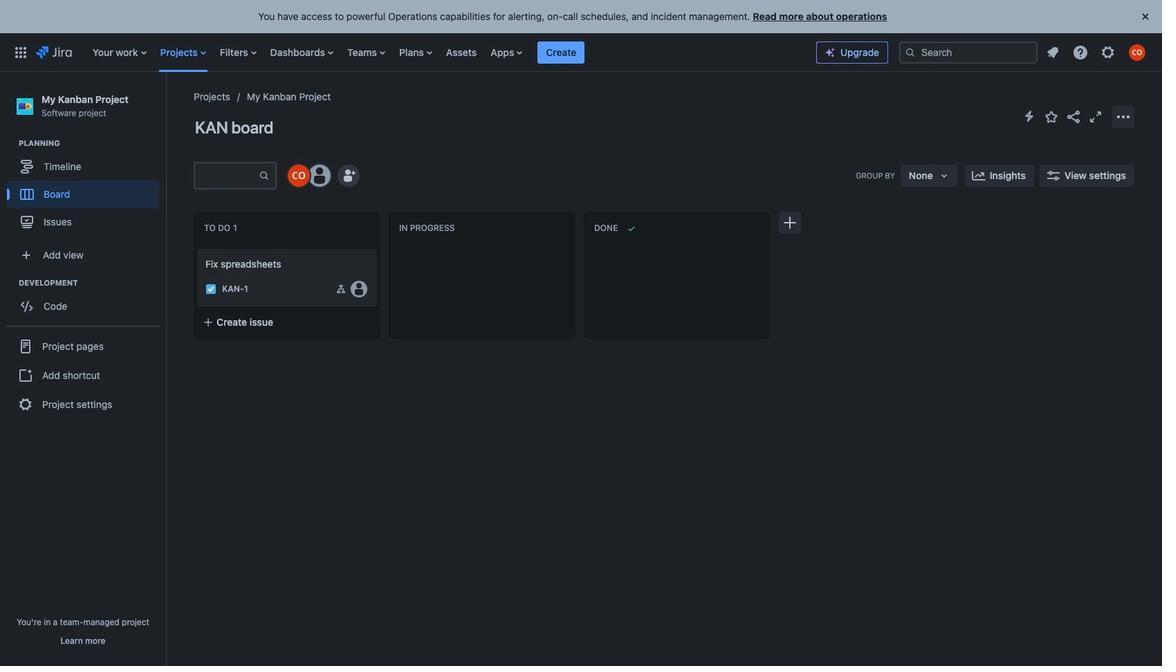 Task type: vqa. For each thing, say whether or not it's contained in the screenshot.
More categories image
no



Task type: locate. For each thing, give the bounding box(es) containing it.
1 vertical spatial group
[[7, 278, 165, 325]]

heading
[[19, 138, 165, 149], [19, 278, 165, 289]]

development image
[[2, 275, 19, 292]]

automations menu button icon image
[[1022, 108, 1038, 125]]

list item
[[538, 33, 585, 72]]

star kan board image
[[1044, 108, 1061, 125]]

dismiss image
[[1138, 8, 1155, 25]]

1 heading from the top
[[19, 138, 165, 149]]

group for development icon
[[7, 278, 165, 325]]

banner
[[0, 33, 1163, 72]]

0 of 2 child issues complete image
[[336, 284, 347, 295], [336, 284, 347, 295]]

2 heading from the top
[[19, 278, 165, 289]]

Search this board text field
[[195, 163, 259, 188]]

jira image
[[36, 44, 72, 61], [36, 44, 72, 61]]

sidebar element
[[0, 72, 166, 667]]

task image
[[206, 284, 217, 295]]

enter full screen image
[[1088, 108, 1105, 125]]

0 vertical spatial heading
[[19, 138, 165, 149]]

notifications image
[[1045, 44, 1062, 61]]

list
[[86, 33, 817, 72], [1041, 40, 1155, 65]]

your profile and settings image
[[1130, 44, 1146, 61]]

create column image
[[782, 215, 799, 231]]

None search field
[[900, 41, 1038, 63]]

1 vertical spatial heading
[[19, 278, 165, 289]]

Search field
[[900, 41, 1038, 63]]

help image
[[1073, 44, 1090, 61]]

search image
[[905, 47, 917, 58]]

view settings image
[[1046, 168, 1063, 184]]

to do element
[[204, 223, 240, 233]]

0 vertical spatial group
[[7, 138, 165, 240]]

group
[[7, 138, 165, 240], [7, 278, 165, 325], [6, 326, 161, 424]]

planning image
[[2, 135, 19, 152]]



Task type: describe. For each thing, give the bounding box(es) containing it.
create issue image
[[188, 240, 204, 256]]

0 horizontal spatial list
[[86, 33, 817, 72]]

primary element
[[8, 33, 817, 72]]

add people image
[[341, 168, 357, 184]]

1 horizontal spatial list
[[1041, 40, 1155, 65]]

heading for group corresponding to development icon
[[19, 278, 165, 289]]

sidebar navigation image
[[151, 89, 181, 116]]

appswitcher icon image
[[12, 44, 29, 61]]

heading for group corresponding to 'planning' icon
[[19, 138, 165, 149]]

2 vertical spatial group
[[6, 326, 161, 424]]

more image
[[1116, 108, 1133, 125]]

settings image
[[1101, 44, 1117, 61]]

group for 'planning' icon
[[7, 138, 165, 240]]



